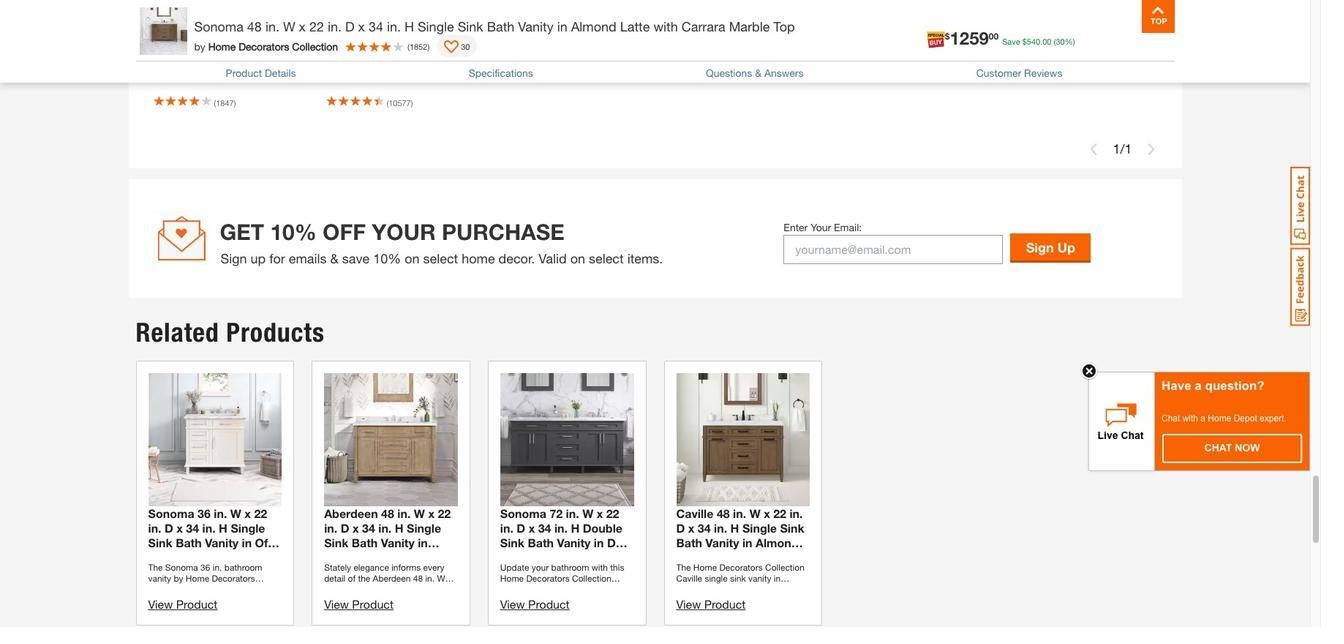Task type: locate. For each thing, give the bounding box(es) containing it.
chat
[[1205, 442, 1233, 454]]

2 view product link from the left
[[677, 597, 746, 611]]

0 vertical spatial collection
[[243, 26, 292, 39]]

1 vertical spatial &
[[330, 250, 339, 266]]

valid
[[539, 250, 567, 266]]

bath inside the caville 48 in. w x 22 in. d x 34 in. h single sink bath vanity in almond latte with carrara marble top with outlet
[[677, 536, 703, 550]]

marble for sonoma 48 in. w x 22 in. d x 34 in. h single sink bath vanity in almond latte with carrara marble top
[[729, 18, 770, 34]]

view product down white
[[148, 597, 218, 611]]

34 for sonoma 48 in. w x 22 in. d x 34 in. h single sink bath vanity in almond latte with carrara marble top
[[369, 18, 383, 34]]

view product link
[[148, 597, 218, 611], [677, 597, 746, 611], [324, 597, 394, 611], [500, 597, 570, 611]]

marble inside sonoma 72 in. w x 22 in. d x 34 in. h double sink bath vanity in dark charcoal with carrara marble top
[[500, 565, 539, 579]]

10% up emails
[[270, 219, 317, 245]]

collection up by home decorators collection
[[243, 26, 292, 39]]

view product link down the caville 48 in. w x 22 in. d x 34 in. h single sink bath vanity in almond latte with carrara marble top with outlet
[[677, 597, 746, 611]]

$ right save
[[1023, 37, 1027, 46]]

bath down caville
[[677, 536, 703, 550]]

sign left the up
[[1026, 239, 1054, 255]]

view product down antique
[[324, 597, 394, 611]]

top
[[774, 18, 795, 34], [188, 86, 205, 99], [190, 565, 210, 579], [719, 565, 739, 579], [412, 565, 432, 579], [542, 565, 563, 579]]

on down your
[[405, 250, 420, 266]]

bath up white
[[176, 536, 202, 550]]

d inside sonoma 36 in. w x 22 in. d x 34 in. h single sink bath vanity in off white with carrara marble top
[[165, 521, 173, 535]]

2 select from the left
[[589, 250, 624, 266]]

48 inside the caville 48 in. w x 22 in. d x 34 in. h single sink bath vanity in almond latte with carrara marble top with outlet
[[717, 507, 730, 521]]

22 for sonoma 36 in. w x 22 in. d x 34 in. h single sink bath vanity in off white with carrara marble top
[[254, 507, 267, 521]]

1 vertical spatial latte
[[202, 71, 225, 83]]

30 right display icon
[[461, 41, 470, 51]]

decorators up 'by'
[[185, 26, 240, 39]]

00
[[989, 30, 999, 41], [1043, 37, 1052, 46]]

marble inside aberdeen 48 in. w x 22 in. d x 34 in. h single sink bath vanity in antique oak with carrara marble top
[[370, 565, 409, 579]]

w inside sonoma 36 in. w x 22 in. d x 34 in. h single sink bath vanity in off white with carrara marble top
[[230, 507, 241, 521]]

related
[[136, 317, 219, 348]]

sonoma for sonoma 36 in. w x 22 in. d x 34 in. h single sink bath vanity in off white with carrara marble top
[[148, 507, 194, 521]]

w for sonoma 72 in. w x 22 in. d x 34 in. h double sink bath vanity in dark charcoal with carrara marble top
[[583, 507, 594, 521]]

vanity down 36
[[205, 536, 239, 550]]

sonoma 48 in. w x 22 in. d x 34 in. h single sink bath vanity in almond latte with carrara marble top image
[[146, 0, 307, 16]]

collection inside home decorators collection sonoma 48 in. w x 22 in. d x 34 in. h single sink bath vanity in almond latte with carrara marble top
[[243, 26, 292, 39]]

vanity for caville 48 in. w x 22 in. d x 34 in. h single sink bath vanity in almond latte with carrara marble top with outlet
[[706, 536, 739, 550]]

vanity for aberdeen 48 in. w x 22 in. d x 34 in. h single sink bath vanity in antique oak with carrara marble top
[[381, 536, 415, 550]]

)
[[428, 41, 430, 51], [234, 98, 236, 107], [411, 98, 413, 107]]

$ inside $ 1259 00
[[945, 30, 950, 41]]

vanity down by home decorators collection
[[270, 55, 297, 68]]

view for caville 48 in. w x 22 in. d x 34 in. h single sink bath vanity in almond latte with carrara marble top with outlet
[[677, 597, 701, 611]]

w up double
[[583, 507, 594, 521]]

w up by home decorators collection
[[283, 18, 295, 34]]

almond
[[571, 18, 617, 34], [164, 71, 199, 83], [756, 536, 799, 550]]

2 horizontal spatial home
[[1208, 413, 1232, 424]]

h inside sonoma 36 in. w x 22 in. d x 34 in. h single sink bath vanity in off white with carrara marble top
[[219, 521, 228, 535]]

product down by home decorators collection
[[226, 66, 262, 79]]

h inside the caville 48 in. w x 22 in. d x 34 in. h single sink bath vanity in almond latte with carrara marble top with outlet
[[731, 521, 739, 535]]

48 right aberdeen
[[381, 507, 394, 521]]

34 inside sonoma 36 in. w x 22 in. d x 34 in. h single sink bath vanity in off white with carrara marble top
[[186, 521, 199, 535]]

in.
[[266, 18, 279, 34], [328, 18, 342, 34], [387, 18, 401, 34], [209, 40, 220, 52], [257, 40, 268, 52], [168, 55, 178, 68], [214, 507, 227, 521], [733, 507, 747, 521], [790, 507, 803, 521], [398, 507, 411, 521], [566, 507, 579, 521], [148, 521, 161, 535], [202, 521, 216, 535], [714, 521, 727, 535], [324, 521, 338, 535], [378, 521, 392, 535], [500, 521, 514, 535], [555, 521, 568, 535]]

22 inside aberdeen 48 in. w x 22 in. d x 34 in. h single sink bath vanity in antique oak with carrara marble top
[[438, 507, 451, 521]]

bath inside sonoma 72 in. w x 22 in. d x 34 in. h double sink bath vanity in dark charcoal with carrara marble top
[[528, 536, 554, 550]]

latte for caville 48 in. w x 22 in. d x 34 in. h single sink bath vanity in almond latte with carrara marble top with outlet
[[677, 551, 705, 564]]

this is the first slide image
[[1088, 143, 1100, 155]]

chat now
[[1205, 442, 1260, 454]]

0 horizontal spatial select
[[423, 250, 458, 266]]

0 horizontal spatial &
[[330, 250, 339, 266]]

bath inside aberdeen 48 in. w x 22 in. d x 34 in. h single sink bath vanity in antique oak with carrara marble top
[[352, 536, 378, 550]]

d inside sonoma 72 in. w x 22 in. d x 34 in. h double sink bath vanity in dark charcoal with carrara marble top
[[517, 521, 526, 535]]

single
[[418, 18, 454, 34], [191, 55, 220, 68], [231, 521, 265, 535], [743, 521, 777, 535], [407, 521, 441, 535]]

1 view from the left
[[148, 597, 173, 611]]

3 view from the left
[[324, 597, 349, 611]]

1 horizontal spatial almond
[[571, 18, 617, 34]]

1 vertical spatial home
[[208, 40, 236, 52]]

view for sonoma 36 in. w x 22 in. d x 34 in. h single sink bath vanity in off white with carrara marble top
[[148, 597, 173, 611]]

h inside home decorators collection sonoma 48 in. w x 22 in. d x 34 in. h single sink bath vanity in almond latte with carrara marble top
[[181, 55, 189, 68]]

bath up specifications
[[487, 18, 515, 34]]

sink up 'outlet'
[[780, 521, 805, 535]]

sink up charcoal
[[500, 536, 525, 550]]

decorators up product details on the left
[[239, 40, 289, 52]]

d inside home decorators collection sonoma 48 in. w x 22 in. d x 34 in. h single sink bath vanity in almond latte with carrara marble top
[[271, 40, 278, 52]]

w right 'by'
[[222, 40, 232, 52]]

) up fingerprint
[[428, 41, 430, 51]]

0 vertical spatial almond
[[571, 18, 617, 34]]

1 horizontal spatial sign
[[1026, 239, 1054, 255]]

3 view product link from the left
[[324, 597, 394, 611]]

customer reviews button
[[977, 66, 1063, 79], [977, 66, 1063, 79]]

d up white
[[165, 521, 173, 535]]

( for ( 1852 )
[[408, 41, 410, 51]]

1 view product from the left
[[148, 597, 218, 611]]

1 horizontal spatial select
[[589, 250, 624, 266]]

details
[[265, 66, 296, 79]]

product down the caville 48 in. w x 22 in. d x 34 in. h single sink bath vanity in almond latte with carrara marble top with outlet
[[704, 597, 746, 611]]

almond inside home decorators collection sonoma 48 in. w x 22 in. d x 34 in. h single sink bath vanity in almond latte with carrara marble top
[[164, 71, 199, 83]]

( 1847 )
[[214, 98, 236, 107]]

w right caville
[[750, 507, 761, 521]]

%)
[[1065, 37, 1075, 46]]

48 up by home decorators collection
[[247, 18, 262, 34]]

30 right '.'
[[1056, 37, 1065, 46]]

single inside aberdeen 48 in. w x 22 in. d x 34 in. h single sink bath vanity in antique oak with carrara marble top
[[407, 521, 441, 535]]

caville 48 in. w x 22 in. d x 34 in. h single sink bath vanity in almond latte with carrara marble top with outlet
[[677, 507, 805, 579]]

view product for charcoal
[[500, 597, 570, 611]]

vanity for sonoma 72 in. w x 22 in. d x 34 in. h double sink bath vanity in dark charcoal with carrara marble top
[[557, 536, 591, 550]]

& left save
[[330, 250, 339, 266]]

0 horizontal spatial almond
[[164, 71, 199, 83]]

sink up antique
[[324, 536, 349, 550]]

00 left save
[[989, 30, 999, 41]]

have
[[1162, 379, 1192, 393]]

live chat image
[[1291, 167, 1311, 245]]

sonoma 36 in. w x 22 in. d x 34 in. h single sink bath vanity in off white with carrara marble top image
[[148, 373, 282, 507]]

w right aberdeen
[[414, 507, 425, 521]]

caville 48 in. w x 22 in. d x 34 in. h single sink bath vanity in almond latte with carrara marble top with outlet image
[[677, 373, 810, 507]]

aberdeen 48 in. w x 22 in. d x 34 in. h single sink bath vanity in antique oak with carrara marble top
[[324, 507, 451, 579]]

10% down your
[[373, 250, 401, 266]]

in for aberdeen 48 in. w x 22 in. d x 34 in. h single sink bath vanity in antique oak with carrara marble top
[[418, 536, 428, 550]]

d for sonoma 48 in. w x 22 in. d x 34 in. h single sink bath vanity in almond latte with carrara marble top
[[345, 18, 355, 34]]

22 inside the caville 48 in. w x 22 in. d x 34 in. h single sink bath vanity in almond latte with carrara marble top with outlet
[[774, 507, 787, 521]]

d inside aberdeen 48 in. w x 22 in. d x 34 in. h single sink bath vanity in antique oak with carrara marble top
[[341, 521, 349, 535]]

34 down 72
[[538, 521, 551, 535]]

get
[[220, 219, 264, 245]]

marble inside sonoma 36 in. w x 22 in. d x 34 in. h single sink bath vanity in off white with carrara marble top
[[148, 565, 187, 579]]

a right chat on the right of the page
[[1201, 413, 1206, 424]]

product down white
[[176, 597, 218, 611]]

bath up charcoal
[[528, 536, 554, 550]]

48
[[247, 18, 262, 34], [194, 40, 206, 52], [717, 507, 730, 521], [381, 507, 394, 521]]

home
[[153, 26, 182, 39], [208, 40, 236, 52], [1208, 413, 1232, 424]]

product details button
[[226, 66, 296, 79], [226, 66, 296, 79]]

product for caville 48 in. w x 22 in. d x 34 in. h single sink bath vanity in almond latte with carrara marble top with outlet
[[704, 597, 746, 611]]

questions & answers button
[[706, 66, 804, 79], [706, 66, 804, 79]]

specifications button
[[469, 66, 533, 79], [469, 66, 533, 79]]

sonoma inside home decorators collection sonoma 48 in. w x 22 in. d x 34 in. h single sink bath vanity in almond latte with carrara marble top
[[153, 40, 192, 52]]

x
[[299, 18, 306, 34], [358, 18, 365, 34], [235, 40, 240, 52], [281, 40, 286, 52], [245, 507, 251, 521], [764, 507, 770, 521], [428, 507, 435, 521], [597, 507, 603, 521], [177, 521, 183, 535], [688, 521, 695, 535], [353, 521, 359, 535], [529, 521, 535, 535]]

latte
[[620, 18, 650, 34], [202, 71, 225, 83], [677, 551, 705, 564]]

w for caville 48 in. w x 22 in. d x 34 in. h single sink bath vanity in almond latte with carrara marble top with outlet
[[750, 507, 761, 521]]

view product down charcoal
[[500, 597, 570, 611]]

caville 48 in. w x 22 in. d x 34 in. h single sink bath vanity in almond latte with carrara marble top with outlet link
[[677, 373, 810, 579]]

single inside the caville 48 in. w x 22 in. d x 34 in. h single sink bath vanity in almond latte with carrara marble top with outlet
[[743, 521, 777, 535]]

view product link down charcoal
[[500, 597, 570, 611]]

1 left the this is the last slide image
[[1125, 141, 1132, 157]]

marble inside home decorators collection sonoma 48 in. w x 22 in. d x 34 in. h single sink bath vanity in almond latte with carrara marble top
[[153, 86, 185, 99]]

product for aberdeen 48 in. w x 22 in. d x 34 in. h single sink bath vanity in antique oak with carrara marble top
[[352, 597, 394, 611]]

48 inside aberdeen 48 in. w x 22 in. d x 34 in. h single sink bath vanity in antique oak with carrara marble top
[[381, 507, 394, 521]]

marble left ( 1847 )
[[153, 86, 185, 99]]

vanity inside the caville 48 in. w x 22 in. d x 34 in. h single sink bath vanity in almond latte with carrara marble top with outlet
[[706, 536, 739, 550]]

sonoma 72 in. w x 22 in. d x 34 in. h double sink bath vanity in dark charcoal with carrara marble top link
[[500, 373, 634, 579]]

select
[[423, 250, 458, 266], [589, 250, 624, 266]]

save $ 540 . 00 ( 30 %)
[[1003, 37, 1075, 46]]

22 for sonoma 72 in. w x 22 in. d x 34 in. h double sink bath vanity in dark charcoal with carrara marble top
[[606, 507, 619, 521]]

1 horizontal spatial 30
[[1056, 37, 1065, 46]]

bath inside sonoma 36 in. w x 22 in. d x 34 in. h single sink bath vanity in off white with carrara marble top
[[176, 536, 202, 550]]

d inside the caville 48 in. w x 22 in. d x 34 in. h single sink bath vanity in almond latte with carrara marble top with outlet
[[677, 521, 685, 535]]

2 horizontal spatial almond
[[756, 536, 799, 550]]

single for aberdeen 48 in. w x 22 in. d x 34 in. h single sink bath vanity in antique oak with carrara marble top
[[407, 521, 441, 535]]

top inside sonoma 36 in. w x 22 in. d x 34 in. h single sink bath vanity in off white with carrara marble top
[[190, 565, 210, 579]]

w for aberdeen 48 in. w x 22 in. d x 34 in. h single sink bath vanity in antique oak with carrara marble top
[[414, 507, 425, 521]]

0 vertical spatial 10%
[[270, 219, 317, 245]]

oak
[[370, 551, 393, 564]]

carrara inside the caville 48 in. w x 22 in. d x 34 in. h single sink bath vanity in almond latte with carrara marble top with outlet
[[735, 551, 778, 564]]

0 horizontal spatial 1
[[1113, 141, 1121, 157]]

in inside aberdeen 48 in. w x 22 in. d x 34 in. h single sink bath vanity in antique oak with carrara marble top
[[418, 536, 428, 550]]

get 10% off your purchase sign up for emails & save 10% on select home decor. valid on select items.
[[220, 219, 663, 266]]

vanity inside sonoma 36 in. w x 22 in. d x 34 in. h single sink bath vanity in off white with carrara marble top
[[205, 536, 239, 550]]

in inside sonoma 36 in. w x 22 in. d x 34 in. h single sink bath vanity in off white with carrara marble top
[[242, 536, 252, 550]]

1 horizontal spatial )
[[411, 98, 413, 107]]

30
[[1056, 37, 1065, 46], [461, 41, 470, 51]]

vanity up specifications
[[518, 18, 554, 34]]

2 vertical spatial almond
[[756, 536, 799, 550]]

ft.
[[366, 40, 375, 52]]

marble down white
[[148, 565, 187, 579]]

bath inside home decorators collection sonoma 48 in. w x 22 in. d x 34 in. h single sink bath vanity in almond latte with carrara marble top
[[245, 55, 267, 68]]

1 on from the left
[[405, 250, 420, 266]]

dark
[[607, 536, 634, 550]]

cu.
[[349, 40, 363, 52]]

items.
[[628, 250, 663, 266]]

sonoma left 'by'
[[153, 40, 192, 52]]

product details
[[226, 66, 296, 79]]

1 right the this is the first slide icon
[[1113, 141, 1121, 157]]

1 horizontal spatial on
[[571, 250, 585, 266]]

vanity down caville
[[706, 536, 739, 550]]

view product link for charcoal
[[500, 597, 570, 611]]

decorators inside home decorators collection sonoma 48 in. w x 22 in. d x 34 in. h single sink bath vanity in almond latte with carrara marble top
[[185, 26, 240, 39]]

double
[[583, 521, 623, 535]]

34 down product image
[[153, 55, 165, 68]]

0 horizontal spatial 00
[[989, 30, 999, 41]]

$ left save
[[945, 30, 950, 41]]

carrara inside sonoma 36 in. w x 22 in. d x 34 in. h single sink bath vanity in off white with carrara marble top
[[210, 551, 253, 564]]

product for sonoma 36 in. w x 22 in. d x 34 in. h single sink bath vanity in off white with carrara marble top
[[176, 597, 218, 611]]

34 up ft.
[[369, 18, 383, 34]]

sign left up
[[221, 250, 247, 266]]

1 horizontal spatial 1
[[1125, 141, 1132, 157]]

marble for sonoma 36 in. w x 22 in. d x 34 in. h single sink bath vanity in off white with carrara marble top
[[148, 565, 187, 579]]

sink down by home decorators collection
[[223, 55, 242, 68]]

top inside aberdeen 48 in. w x 22 in. d x 34 in. h single sink bath vanity in antique oak with carrara marble top
[[412, 565, 432, 579]]

collection down whirlpool
[[292, 40, 338, 52]]

carrara inside aberdeen 48 in. w x 22 in. d x 34 in. h single sink bath vanity in antique oak with carrara marble top
[[324, 565, 367, 579]]

sink up '30' dropdown button
[[458, 18, 483, 34]]

almond inside the caville 48 in. w x 22 in. d x 34 in. h single sink bath vanity in almond latte with carrara marble top with outlet
[[756, 536, 799, 550]]

up
[[251, 250, 266, 266]]

( for ( 10577 )
[[387, 98, 389, 107]]

d down aberdeen
[[341, 521, 349, 535]]

sonoma inside sonoma 36 in. w x 22 in. d x 34 in. h single sink bath vanity in off white with carrara marble top
[[148, 507, 194, 521]]

0 horizontal spatial latte
[[202, 71, 225, 83]]

1 vertical spatial almond
[[164, 71, 199, 83]]

marble up the questions & answers
[[729, 18, 770, 34]]

22 inside sonoma 72 in. w x 22 in. d x 34 in. h double sink bath vanity in dark charcoal with carrara marble top
[[606, 507, 619, 521]]

0 horizontal spatial )
[[234, 98, 236, 107]]

almond for caville 48 in. w x 22 in. d x 34 in. h single sink bath vanity in almond latte with carrara marble top with outlet
[[756, 536, 799, 550]]

specifications
[[469, 66, 533, 79]]

in inside home decorators collection sonoma 48 in. w x 22 in. d x 34 in. h single sink bath vanity in almond latte with carrara marble top
[[153, 71, 161, 83]]

select left the home
[[423, 250, 458, 266]]

22 inside home decorators collection sonoma 48 in. w x 22 in. d x 34 in. h single sink bath vanity in almond latte with carrara marble top
[[243, 40, 254, 52]]

34 inside aberdeen 48 in. w x 22 in. d x 34 in. h single sink bath vanity in antique oak with carrara marble top
[[362, 521, 375, 535]]

sink inside the caville 48 in. w x 22 in. d x 34 in. h single sink bath vanity in almond latte with carrara marble top with outlet
[[780, 521, 805, 535]]

w inside aberdeen 48 in. w x 22 in. d x 34 in. h single sink bath vanity in antique oak with carrara marble top
[[414, 507, 425, 521]]

on
[[405, 250, 420, 266], [571, 250, 585, 266]]

1259
[[950, 28, 989, 48]]

vanity inside aberdeen 48 in. w x 22 in. d x 34 in. h single sink bath vanity in antique oak with carrara marble top
[[381, 536, 415, 550]]

in inside sonoma 72 in. w x 22 in. d x 34 in. h double sink bath vanity in dark charcoal with carrara marble top
[[594, 536, 604, 550]]

1 horizontal spatial latte
[[620, 18, 650, 34]]

2 vertical spatial home
[[1208, 413, 1232, 424]]

top for caville 48 in. w x 22 in. d x 34 in. h single sink bath vanity in almond latte with carrara marble top with outlet
[[719, 565, 739, 579]]

h for aberdeen 48 in. w x 22 in. d x 34 in. h single sink bath vanity in antique oak with carrara marble top
[[395, 521, 404, 535]]

4 view from the left
[[500, 597, 525, 611]]

0 horizontal spatial 10%
[[270, 219, 317, 245]]

$
[[945, 30, 950, 41], [1023, 37, 1027, 46]]

bath up oak
[[352, 536, 378, 550]]

bath
[[487, 18, 515, 34], [245, 55, 267, 68], [176, 536, 202, 550], [677, 536, 703, 550], [352, 536, 378, 550], [528, 536, 554, 550]]

w inside the caville 48 in. w x 22 in. d x 34 in. h single sink bath vanity in almond latte with carrara marble top with outlet
[[750, 507, 761, 521]]

1
[[1113, 141, 1121, 157], [1125, 141, 1132, 157]]

collection
[[243, 26, 292, 39], [292, 40, 338, 52]]

carrara inside sonoma 72 in. w x 22 in. d x 34 in. h double sink bath vanity in dark charcoal with carrara marble top
[[581, 551, 623, 564]]

save
[[1003, 37, 1021, 46]]

sonoma down sonoma 48 in. w x 22 in. d x 34 in. h single sink bath vanity in almond latte with carrara marble top image
[[194, 18, 244, 34]]

sink for aberdeen 48 in. w x 22 in. d x 34 in. h single sink bath vanity in antique oak with carrara marble top
[[324, 536, 349, 550]]

0 horizontal spatial sign
[[221, 250, 247, 266]]

48 right product image
[[194, 40, 206, 52]]

marble down caville
[[677, 565, 715, 579]]

2 view from the left
[[677, 597, 701, 611]]

marble down charcoal
[[500, 565, 539, 579]]

34 down aberdeen
[[362, 521, 375, 535]]

top inside sonoma 72 in. w x 22 in. d x 34 in. h double sink bath vanity in dark charcoal with carrara marble top
[[542, 565, 563, 579]]

0 vertical spatial home
[[153, 26, 182, 39]]

product image image
[[139, 7, 187, 55]]

34
[[369, 18, 383, 34], [153, 55, 165, 68], [186, 521, 199, 535], [698, 521, 711, 535], [362, 521, 375, 535], [538, 521, 551, 535]]

0 horizontal spatial 30
[[461, 41, 470, 51]]

&
[[755, 66, 762, 79], [330, 250, 339, 266]]

view product link down antique
[[324, 597, 394, 611]]

decorators
[[185, 26, 240, 39], [239, 40, 289, 52]]

0 horizontal spatial $
[[945, 30, 950, 41]]

34 inside the caville 48 in. w x 22 in. d x 34 in. h single sink bath vanity in almond latte with carrara marble top with outlet
[[698, 521, 711, 535]]

d up the cu.
[[345, 18, 355, 34]]

view for aberdeen 48 in. w x 22 in. d x 34 in. h single sink bath vanity in antique oak with carrara marble top
[[324, 597, 349, 611]]

48 inside home decorators collection sonoma 48 in. w x 22 in. d x 34 in. h single sink bath vanity in almond latte with carrara marble top
[[194, 40, 206, 52]]

34 for sonoma 36 in. w x 22 in. d x 34 in. h single sink bath vanity in off white with carrara marble top
[[186, 521, 199, 535]]

h inside aberdeen 48 in. w x 22 in. d x 34 in. h single sink bath vanity in antique oak with carrara marble top
[[395, 521, 404, 535]]

4 view product link from the left
[[500, 597, 570, 611]]

marble inside the caville 48 in. w x 22 in. d x 34 in. h single sink bath vanity in almond latte with carrara marble top with outlet
[[677, 565, 715, 579]]

product for sonoma 72 in. w x 22 in. d x 34 in. h double sink bath vanity in dark charcoal with carrara marble top
[[528, 597, 570, 611]]

$ 1259 00
[[945, 28, 999, 48]]

a
[[1195, 379, 1202, 393], [1201, 413, 1206, 424]]

sink for sonoma 72 in. w x 22 in. d x 34 in. h double sink bath vanity in dark charcoal with carrara marble top
[[500, 536, 525, 550]]

sink
[[458, 18, 483, 34], [223, 55, 242, 68], [780, 521, 805, 535], [148, 536, 172, 550], [324, 536, 349, 550], [500, 536, 525, 550]]

1 horizontal spatial &
[[755, 66, 762, 79]]

sonoma for sonoma 72 in. w x 22 in. d x 34 in. h double sink bath vanity in dark charcoal with carrara marble top
[[500, 507, 547, 521]]

) for 24.5 cu. ft. french door refrigerator in fingerprint resistant stainless steel
[[411, 98, 413, 107]]

1 horizontal spatial 00
[[1043, 37, 1052, 46]]

2 vertical spatial latte
[[677, 551, 705, 564]]

product down charcoal
[[528, 597, 570, 611]]

) down stainless
[[411, 98, 413, 107]]

1847
[[216, 98, 234, 107]]

0 horizontal spatial home
[[153, 26, 182, 39]]

in for caville 48 in. w x 22 in. d x 34 in. h single sink bath vanity in almond latte with carrara marble top with outlet
[[743, 536, 753, 550]]

with inside sonoma 72 in. w x 22 in. d x 34 in. h double sink bath vanity in dark charcoal with carrara marble top
[[554, 551, 578, 564]]

carrara up 'outlet'
[[735, 551, 778, 564]]

in inside the caville 48 in. w x 22 in. d x 34 in. h single sink bath vanity in almond latte with carrara marble top with outlet
[[743, 536, 753, 550]]

carrara down by home decorators collection
[[250, 71, 284, 83]]

) down product details on the left
[[234, 98, 236, 107]]

& left answers
[[755, 66, 762, 79]]

3 view product from the left
[[324, 597, 394, 611]]

carrara up questions
[[682, 18, 726, 34]]

0 vertical spatial decorators
[[185, 26, 240, 39]]

marble for aberdeen 48 in. w x 22 in. d x 34 in. h single sink bath vanity in antique oak with carrara marble top
[[370, 565, 409, 579]]

view product link for white
[[148, 597, 218, 611]]

1 horizontal spatial 10%
[[373, 250, 401, 266]]

(
[[1054, 37, 1056, 46], [408, 41, 410, 51], [214, 98, 216, 107], [387, 98, 389, 107]]

34 inside sonoma 72 in. w x 22 in. d x 34 in. h double sink bath vanity in dark charcoal with carrara marble top
[[538, 521, 551, 535]]

single inside sonoma 36 in. w x 22 in. d x 34 in. h single sink bath vanity in off white with carrara marble top
[[231, 521, 265, 535]]

view product down the caville 48 in. w x 22 in. d x 34 in. h single sink bath vanity in almond latte with carrara marble top with outlet
[[677, 597, 746, 611]]

sink up white
[[148, 536, 172, 550]]

in for sonoma 48 in. w x 22 in. d x 34 in. h single sink bath vanity in almond latte with carrara marble top
[[557, 18, 568, 34]]

fingerprint
[[394, 55, 443, 68]]

up
[[1058, 239, 1076, 255]]

34 down caville
[[698, 521, 711, 535]]

sonoma inside sonoma 72 in. w x 22 in. d x 34 in. h double sink bath vanity in dark charcoal with carrara marble top
[[500, 507, 547, 521]]

carrara down dark
[[581, 551, 623, 564]]

latte inside the caville 48 in. w x 22 in. d x 34 in. h single sink bath vanity in almond latte with carrara marble top with outlet
[[677, 551, 705, 564]]

2 view product from the left
[[677, 597, 746, 611]]

in
[[557, 18, 568, 34], [383, 55, 391, 68], [153, 71, 161, 83], [242, 536, 252, 550], [743, 536, 753, 550], [418, 536, 428, 550], [594, 536, 604, 550]]

sign inside button
[[1026, 239, 1054, 255]]

vanity down double
[[557, 536, 591, 550]]

a right have
[[1195, 379, 1202, 393]]

d up details
[[271, 40, 278, 52]]

22 inside sonoma 36 in. w x 22 in. d x 34 in. h single sink bath vanity in off white with carrara marble top
[[254, 507, 267, 521]]

carrara down 36
[[210, 551, 253, 564]]

select left items.
[[589, 250, 624, 266]]

1 vertical spatial 10%
[[373, 250, 401, 266]]

w inside sonoma 72 in. w x 22 in. d x 34 in. h double sink bath vanity in dark charcoal with carrara marble top
[[583, 507, 594, 521]]

48 right caville
[[717, 507, 730, 521]]

sink inside sonoma 36 in. w x 22 in. d x 34 in. h single sink bath vanity in off white with carrara marble top
[[148, 536, 172, 550]]

top inside the caville 48 in. w x 22 in. d x 34 in. h single sink bath vanity in almond latte with carrara marble top with outlet
[[719, 565, 739, 579]]

vanity up oak
[[381, 536, 415, 550]]

sonoma for sonoma 48 in. w x 22 in. d x 34 in. h single sink bath vanity in almond latte with carrara marble top
[[194, 18, 244, 34]]

view
[[148, 597, 173, 611], [677, 597, 701, 611], [324, 597, 349, 611], [500, 597, 525, 611]]

0 horizontal spatial on
[[405, 250, 420, 266]]

34 inside home decorators collection sonoma 48 in. w x 22 in. d x 34 in. h single sink bath vanity in almond latte with carrara marble top
[[153, 55, 165, 68]]

marble down oak
[[370, 565, 409, 579]]

on right valid
[[571, 250, 585, 266]]

vanity inside sonoma 72 in. w x 22 in. d x 34 in. h double sink bath vanity in dark charcoal with carrara marble top
[[557, 536, 591, 550]]

product down oak
[[352, 597, 394, 611]]

1 view product link from the left
[[148, 597, 218, 611]]

home decorators collection sonoma 48 in. w x 22 in. d x 34 in. h single sink bath vanity in almond latte with carrara marble top
[[153, 26, 297, 99]]

have a question?
[[1162, 379, 1265, 393]]

sink inside aberdeen 48 in. w x 22 in. d x 34 in. h single sink bath vanity in antique oak with carrara marble top
[[324, 536, 349, 550]]

d down caville
[[677, 521, 685, 535]]

bath down by home decorators collection
[[245, 55, 267, 68]]

22 for sonoma 48 in. w x 22 in. d x 34 in. h single sink bath vanity in almond latte with carrara marble top
[[309, 18, 324, 34]]

00 right 540
[[1043, 37, 1052, 46]]

34 for sonoma 72 in. w x 22 in. d x 34 in. h double sink bath vanity in dark charcoal with carrara marble top
[[538, 521, 551, 535]]

34 down 36
[[186, 521, 199, 535]]

d up charcoal
[[517, 521, 526, 535]]

home left depot
[[1208, 413, 1232, 424]]

sonoma left 36
[[148, 507, 194, 521]]

0 vertical spatial latte
[[620, 18, 650, 34]]

( 10577 )
[[387, 98, 413, 107]]

34 for aberdeen 48 in. w x 22 in. d x 34 in. h single sink bath vanity in antique oak with carrara marble top
[[362, 521, 375, 535]]

display image
[[444, 40, 459, 55]]

carrara down antique
[[324, 565, 367, 579]]

sonoma left 72
[[500, 507, 547, 521]]

1 vertical spatial collection
[[292, 40, 338, 52]]

w right 36
[[230, 507, 241, 521]]

sink inside sonoma 72 in. w x 22 in. d x 34 in. h double sink bath vanity in dark charcoal with carrara marble top
[[500, 536, 525, 550]]

home down sonoma 48 in. w x 22 in. d x 34 in. h single sink bath vanity in almond latte with carrara marble top image
[[153, 26, 182, 39]]

view product link down white
[[148, 597, 218, 611]]

4 view product from the left
[[500, 597, 570, 611]]

2 horizontal spatial latte
[[677, 551, 705, 564]]

d for aberdeen 48 in. w x 22 in. d x 34 in. h single sink bath vanity in antique oak with carrara marble top
[[341, 521, 349, 535]]

home right 'by'
[[208, 40, 236, 52]]

h inside sonoma 72 in. w x 22 in. d x 34 in. h double sink bath vanity in dark charcoal with carrara marble top
[[571, 521, 580, 535]]



Task type: vqa. For each thing, say whether or not it's contained in the screenshot.
3rd View Product link
yes



Task type: describe. For each thing, give the bounding box(es) containing it.
) for sonoma 48 in. w x 22 in. d x 34 in. h single sink bath vanity in almond latte with carrara marble top
[[234, 98, 236, 107]]

questions & answers
[[706, 66, 804, 79]]

single for caville 48 in. w x 22 in. d x 34 in. h single sink bath vanity in almond latte with carrara marble top with outlet
[[743, 521, 777, 535]]

sink for caville 48 in. w x 22 in. d x 34 in. h single sink bath vanity in almond latte with carrara marble top with outlet
[[780, 521, 805, 535]]

1 select from the left
[[423, 250, 458, 266]]

0 vertical spatial a
[[1195, 379, 1202, 393]]

vanity inside home decorators collection sonoma 48 in. w x 22 in. d x 34 in. h single sink bath vanity in almond latte with carrara marble top
[[270, 55, 297, 68]]

view for sonoma 72 in. w x 22 in. d x 34 in. h double sink bath vanity in dark charcoal with carrara marble top
[[500, 597, 525, 611]]

top for sonoma 36 in. w x 22 in. d x 34 in. h single sink bath vanity in off white with carrara marble top
[[190, 565, 210, 579]]

aberdeen
[[324, 507, 378, 521]]

off
[[255, 536, 272, 550]]

depot
[[1234, 413, 1258, 424]]

48 for sonoma 48 in. w x 22 in. d x 34 in. h single sink bath vanity in almond latte with carrara marble top
[[247, 18, 262, 34]]

48 for caville 48 in. w x 22 in. d x 34 in. h single sink bath vanity in almond latte with carrara marble top with outlet
[[717, 507, 730, 521]]

carrara for sonoma 72 in. w x 22 in. d x 34 in. h double sink bath vanity in dark charcoal with carrara marble top
[[581, 551, 623, 564]]

refrigerator
[[326, 55, 380, 68]]

sonoma 48 in. w x 22 in. d x 34 in. h single sink bath vanity in almond latte with carrara marble top
[[194, 18, 795, 34]]

home
[[462, 250, 495, 266]]

1 horizontal spatial home
[[208, 40, 236, 52]]

top inside home decorators collection sonoma 48 in. w x 22 in. d x 34 in. h single sink bath vanity in almond latte with carrara marble top
[[188, 86, 205, 99]]

stainless
[[372, 71, 413, 83]]

1 1 from the left
[[1113, 141, 1121, 157]]

products
[[226, 317, 325, 348]]

customer
[[977, 66, 1022, 79]]

w for sonoma 36 in. w x 22 in. d x 34 in. h single sink bath vanity in off white with carrara marble top
[[230, 507, 241, 521]]

enter
[[784, 221, 808, 234]]

questions
[[706, 66, 752, 79]]

latte inside home decorators collection sonoma 48 in. w x 22 in. d x 34 in. h single sink bath vanity in almond latte with carrara marble top
[[202, 71, 225, 83]]

enter your email:
[[784, 221, 862, 234]]

steel
[[416, 71, 439, 83]]

h for sonoma 72 in. w x 22 in. d x 34 in. h double sink bath vanity in dark charcoal with carrara marble top
[[571, 521, 580, 535]]

in for sonoma 72 in. w x 22 in. d x 34 in. h double sink bath vanity in dark charcoal with carrara marble top
[[594, 536, 604, 550]]

antique
[[324, 551, 367, 564]]

this is the last slide image
[[1146, 143, 1157, 155]]

vanity for sonoma 36 in. w x 22 in. d x 34 in. h single sink bath vanity in off white with carrara marble top
[[205, 536, 239, 550]]

marble for caville 48 in. w x 22 in. d x 34 in. h single sink bath vanity in almond latte with carrara marble top with outlet
[[677, 565, 715, 579]]

chat now link
[[1163, 434, 1302, 462]]

reviews
[[1024, 66, 1063, 79]]

carrara for sonoma 36 in. w x 22 in. d x 34 in. h single sink bath vanity in off white with carrara marble top
[[210, 551, 253, 564]]

resistant
[[326, 71, 369, 83]]

1 vertical spatial decorators
[[239, 40, 289, 52]]

1852
[[410, 41, 428, 51]]

view product link for oak
[[324, 597, 394, 611]]

/
[[1121, 141, 1125, 157]]

h for sonoma 36 in. w x 22 in. d x 34 in. h single sink bath vanity in off white with carrara marble top
[[219, 521, 228, 535]]

with inside sonoma 36 in. w x 22 in. d x 34 in. h single sink bath vanity in off white with carrara marble top
[[183, 551, 207, 564]]

related products
[[136, 317, 325, 348]]

view product for latte
[[677, 597, 746, 611]]

bath for aberdeen 48 in. w x 22 in. d x 34 in. h single sink bath vanity in antique oak with carrara marble top
[[352, 536, 378, 550]]

aberdeen 48 in. w x 22 in. d x 34 in. h single sink bath vanity in antique oak with carrara marble top image
[[324, 373, 458, 507]]

by
[[194, 40, 205, 52]]

charcoal
[[500, 551, 551, 564]]

d for caville 48 in. w x 22 in. d x 34 in. h single sink bath vanity in almond latte with carrara marble top with outlet
[[677, 521, 685, 535]]

your
[[372, 219, 436, 245]]

feedback link image
[[1291, 247, 1311, 326]]

sign inside get 10% off your purchase sign up for emails & save 10% on select home decor. valid on select items.
[[221, 250, 247, 266]]

view product for white
[[148, 597, 218, 611]]

off
[[323, 219, 366, 245]]

email:
[[834, 221, 862, 234]]

decor.
[[499, 250, 535, 266]]

chat with a home depot expert.
[[1162, 413, 1287, 424]]

36
[[198, 507, 211, 521]]

bath for sonoma 48 in. w x 22 in. d x 34 in. h single sink bath vanity in almond latte with carrara marble top
[[487, 18, 515, 34]]

& inside get 10% off your purchase sign up for emails & save 10% on select home decor. valid on select items.
[[330, 250, 339, 266]]

sink for sonoma 36 in. w x 22 in. d x 34 in. h single sink bath vanity in off white with carrara marble top
[[148, 536, 172, 550]]

sonoma 36 in. w x 22 in. d x 34 in. h single sink bath vanity in off white with carrara marble top
[[148, 507, 272, 579]]

top button
[[1142, 0, 1175, 33]]

22 for aberdeen 48 in. w x 22 in. d x 34 in. h single sink bath vanity in antique oak with carrara marble top
[[438, 507, 451, 521]]

30 button
[[437, 35, 477, 57]]

48 for aberdeen 48 in. w x 22 in. d x 34 in. h single sink bath vanity in antique oak with carrara marble top
[[381, 507, 394, 521]]

latte for sonoma 48 in. w x 22 in. d x 34 in. h single sink bath vanity in almond latte with carrara marble top
[[620, 18, 650, 34]]

vanity for sonoma 48 in. w x 22 in. d x 34 in. h single sink bath vanity in almond latte with carrara marble top
[[518, 18, 554, 34]]

10577
[[389, 98, 411, 107]]

door
[[412, 40, 434, 52]]

yourname@email.com text field
[[784, 235, 1003, 264]]

72
[[550, 507, 563, 521]]

question?
[[1206, 379, 1265, 393]]

by home decorators collection
[[194, 40, 338, 52]]

single inside home decorators collection sonoma 48 in. w x 22 in. d x 34 in. h single sink bath vanity in almond latte with carrara marble top
[[191, 55, 220, 68]]

bath for sonoma 36 in. w x 22 in. d x 34 in. h single sink bath vanity in off white with carrara marble top
[[176, 536, 202, 550]]

1 / 1
[[1113, 141, 1132, 157]]

expert.
[[1260, 413, 1287, 424]]

sink for sonoma 48 in. w x 22 in. d x 34 in. h single sink bath vanity in almond latte with carrara marble top
[[458, 18, 483, 34]]

for
[[269, 250, 285, 266]]

now
[[1235, 442, 1260, 454]]

sign up
[[1026, 239, 1076, 255]]

whirlpool
[[326, 26, 372, 39]]

emails
[[289, 250, 327, 266]]

carrara inside home decorators collection sonoma 48 in. w x 22 in. d x 34 in. h single sink bath vanity in almond latte with carrara marble top
[[250, 71, 284, 83]]

carrara for caville 48 in. w x 22 in. d x 34 in. h single sink bath vanity in almond latte with carrara marble top with outlet
[[735, 551, 778, 564]]

view product for oak
[[324, 597, 394, 611]]

save
[[342, 250, 370, 266]]

top for sonoma 72 in. w x 22 in. d x 34 in. h double sink bath vanity in dark charcoal with carrara marble top
[[542, 565, 563, 579]]

aberdeen 48 in. w x 22 in. d x 34 in. h single sink bath vanity in antique oak with carrara marble top link
[[324, 373, 458, 579]]

sonoma 72 in. w x 22 in. d x 34 in. h double sink bath vanity in dark charcoal with carrara marble top image
[[500, 373, 634, 507]]

carrara for sonoma 48 in. w x 22 in. d x 34 in. h single sink bath vanity in almond latte with carrara marble top
[[682, 18, 726, 34]]

( for ( 1847 )
[[214, 98, 216, 107]]

carrara for aberdeen 48 in. w x 22 in. d x 34 in. h single sink bath vanity in antique oak with carrara marble top
[[324, 565, 367, 579]]

.
[[1041, 37, 1043, 46]]

d for sonoma 72 in. w x 22 in. d x 34 in. h double sink bath vanity in dark charcoal with carrara marble top
[[517, 521, 526, 535]]

( 1852 )
[[408, 41, 430, 51]]

purchase
[[442, 219, 565, 245]]

customer reviews
[[977, 66, 1063, 79]]

00 inside $ 1259 00
[[989, 30, 999, 41]]

bath for caville 48 in. w x 22 in. d x 34 in. h single sink bath vanity in almond latte with carrara marble top with outlet
[[677, 536, 703, 550]]

with inside aberdeen 48 in. w x 22 in. d x 34 in. h single sink bath vanity in antique oak with carrara marble top
[[396, 551, 420, 564]]

h for sonoma 48 in. w x 22 in. d x 34 in. h single sink bath vanity in almond latte with carrara marble top
[[405, 18, 414, 34]]

sonoma 72 in. w x 22 in. d x 34 in. h double sink bath vanity in dark charcoal with carrara marble top
[[500, 507, 634, 579]]

1 horizontal spatial $
[[1023, 37, 1027, 46]]

top for aberdeen 48 in. w x 22 in. d x 34 in. h single sink bath vanity in antique oak with carrara marble top
[[412, 565, 432, 579]]

caville
[[677, 507, 714, 521]]

w inside home decorators collection sonoma 48 in. w x 22 in. d x 34 in. h single sink bath vanity in almond latte with carrara marble top
[[222, 40, 232, 52]]

answers
[[765, 66, 804, 79]]

outlet
[[769, 565, 803, 579]]

almond for sonoma 48 in. w x 22 in. d x 34 in. h single sink bath vanity in almond latte with carrara marble top
[[571, 18, 617, 34]]

in inside whirlpool 24.5 cu. ft. french door refrigerator in fingerprint resistant stainless steel
[[383, 55, 391, 68]]

2 horizontal spatial )
[[428, 41, 430, 51]]

sonoma 36 in. w x 22 in. d x 34 in. h single sink bath vanity in off white with carrara marble top link
[[148, 373, 282, 579]]

0 vertical spatial &
[[755, 66, 762, 79]]

home inside home decorators collection sonoma 48 in. w x 22 in. d x 34 in. h single sink bath vanity in almond latte with carrara marble top
[[153, 26, 182, 39]]

view product link for latte
[[677, 597, 746, 611]]

your
[[811, 221, 831, 234]]

22 for caville 48 in. w x 22 in. d x 34 in. h single sink bath vanity in almond latte with carrara marble top with outlet
[[774, 507, 787, 521]]

top for sonoma 48 in. w x 22 in. d x 34 in. h single sink bath vanity in almond latte with carrara marble top
[[774, 18, 795, 34]]

1 vertical spatial a
[[1201, 413, 1206, 424]]

sign up button
[[1011, 234, 1091, 261]]

34 for caville 48 in. w x 22 in. d x 34 in. h single sink bath vanity in almond latte with carrara marble top with outlet
[[698, 521, 711, 535]]

30 inside '30' dropdown button
[[461, 41, 470, 51]]

2 on from the left
[[571, 250, 585, 266]]

white
[[148, 551, 180, 564]]

chat
[[1162, 413, 1181, 424]]

single for sonoma 36 in. w x 22 in. d x 34 in. h single sink bath vanity in off white with carrara marble top
[[231, 521, 265, 535]]

with inside home decorators collection sonoma 48 in. w x 22 in. d x 34 in. h single sink bath vanity in almond latte with carrara marble top
[[228, 71, 247, 83]]

whirlpool 24.5 cu. ft. french door refrigerator in fingerprint resistant stainless steel
[[326, 26, 443, 83]]

bath for sonoma 72 in. w x 22 in. d x 34 in. h double sink bath vanity in dark charcoal with carrara marble top
[[528, 536, 554, 550]]

d for sonoma 36 in. w x 22 in. d x 34 in. h single sink bath vanity in off white with carrara marble top
[[165, 521, 173, 535]]

sink inside home decorators collection sonoma 48 in. w x 22 in. d x 34 in. h single sink bath vanity in almond latte with carrara marble top
[[223, 55, 242, 68]]

single for sonoma 48 in. w x 22 in. d x 34 in. h single sink bath vanity in almond latte with carrara marble top
[[418, 18, 454, 34]]

marble for sonoma 72 in. w x 22 in. d x 34 in. h double sink bath vanity in dark charcoal with carrara marble top
[[500, 565, 539, 579]]

in for sonoma 36 in. w x 22 in. d x 34 in. h single sink bath vanity in off white with carrara marble top
[[242, 536, 252, 550]]

french
[[378, 40, 409, 52]]

h for caville 48 in. w x 22 in. d x 34 in. h single sink bath vanity in almond latte with carrara marble top with outlet
[[731, 521, 739, 535]]

w for sonoma 48 in. w x 22 in. d x 34 in. h single sink bath vanity in almond latte with carrara marble top
[[283, 18, 295, 34]]

2 1 from the left
[[1125, 141, 1132, 157]]

540
[[1027, 37, 1041, 46]]

24.5
[[326, 40, 346, 52]]



